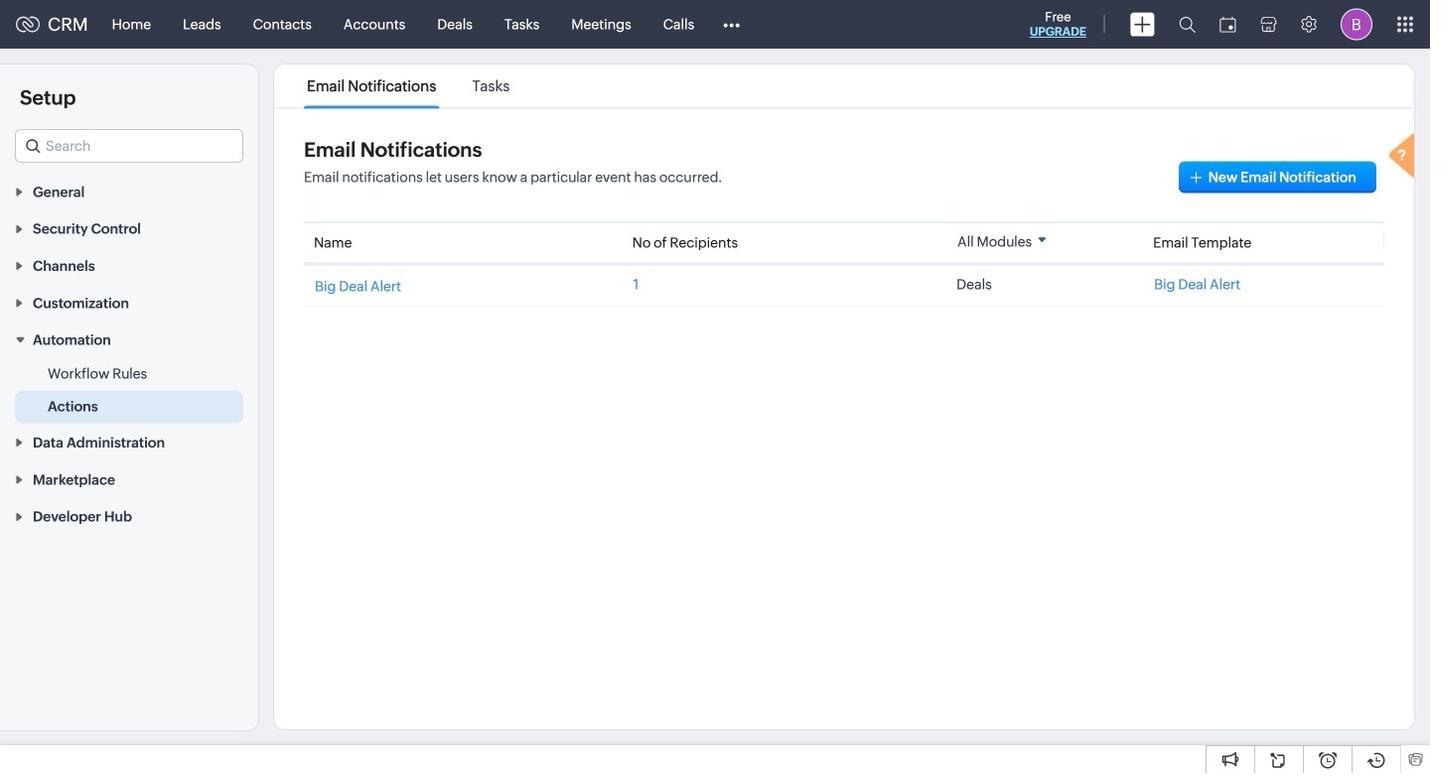 Task type: describe. For each thing, give the bounding box(es) containing it.
profile element
[[1329, 0, 1385, 48]]

Search text field
[[16, 130, 242, 162]]

Other Modules field
[[710, 8, 753, 40]]

logo image
[[16, 16, 40, 32]]



Task type: locate. For each thing, give the bounding box(es) containing it.
None field
[[15, 129, 243, 163]]

create menu image
[[1130, 12, 1155, 36]]

list
[[289, 65, 528, 108]]

region
[[0, 358, 258, 424]]

calendar image
[[1220, 16, 1237, 32]]

search element
[[1167, 0, 1208, 49]]

search image
[[1179, 16, 1196, 33]]

create menu element
[[1119, 0, 1167, 48]]

profile image
[[1341, 8, 1373, 40]]



Task type: vqa. For each thing, say whether or not it's contained in the screenshot.
the bottommost 02:55
no



